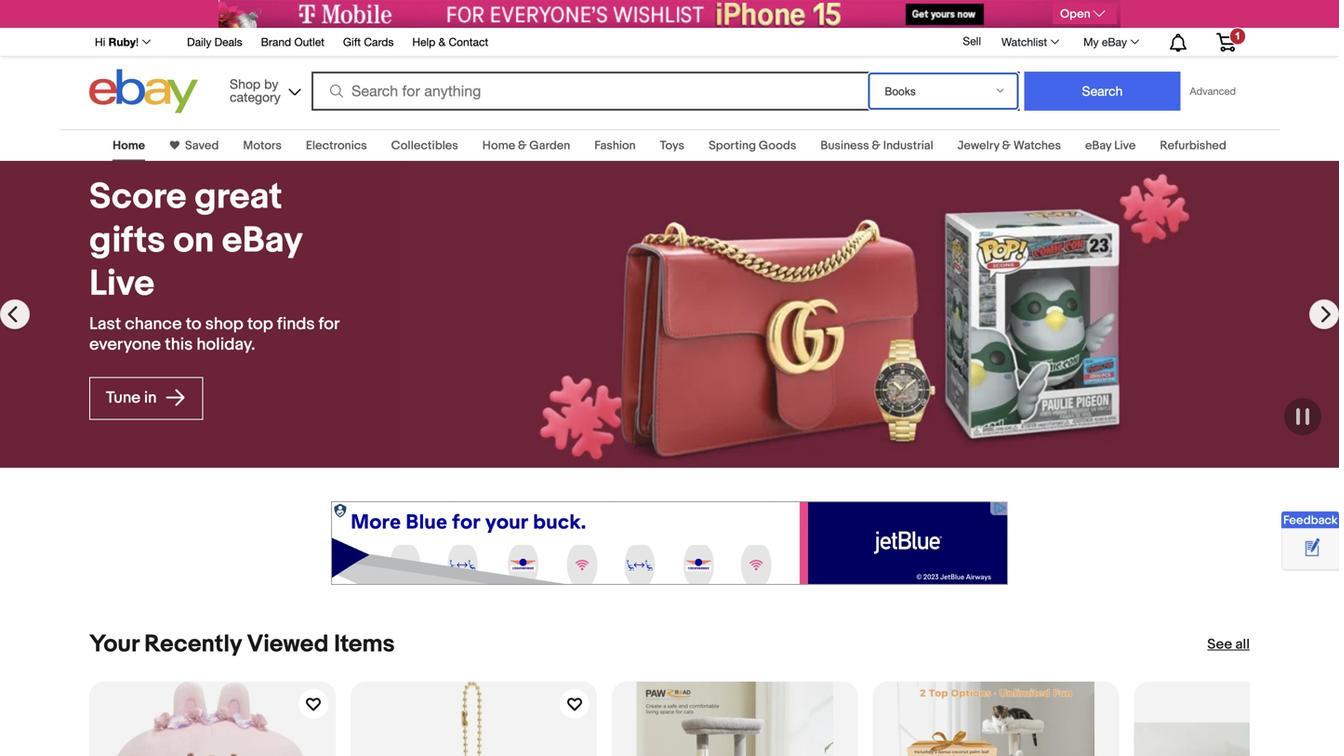 Task type: vqa. For each thing, say whether or not it's contained in the screenshot.
1st Clubs from right
no



Task type: describe. For each thing, give the bounding box(es) containing it.
1 link
[[1206, 27, 1248, 55]]

gift
[[343, 35, 361, 48]]

to
[[186, 314, 202, 334]]

jewelry & watches
[[958, 139, 1062, 153]]

watchlist link
[[992, 31, 1068, 53]]

motors link
[[243, 139, 282, 153]]

tune
[[106, 388, 141, 408]]

feedback
[[1284, 514, 1339, 528]]

my
[[1084, 35, 1099, 48]]

hi
[[95, 35, 105, 48]]

score great gifts on ebay live main content
[[0, 118, 1340, 757]]

ebay inside score great gifts on ebay live last chance to shop top finds for everyone this holiday.
[[222, 219, 302, 263]]

gift cards link
[[343, 33, 394, 53]]

refurbished
[[1161, 139, 1227, 153]]

score
[[89, 176, 187, 219]]

daily deals link
[[187, 33, 243, 53]]

business
[[821, 139, 870, 153]]

electronics link
[[306, 139, 367, 153]]

chance
[[125, 314, 182, 334]]

sell
[[963, 35, 982, 48]]

watchlist
[[1002, 35, 1048, 48]]

home for home & garden
[[483, 139, 516, 153]]

home for home
[[113, 139, 145, 153]]

advanced link
[[1181, 73, 1246, 110]]

business & industrial link
[[821, 139, 934, 153]]

in
[[144, 388, 157, 408]]

finds
[[277, 314, 315, 334]]

help & contact
[[413, 35, 489, 48]]

gifts
[[89, 219, 165, 263]]

account navigation
[[85, 27, 1251, 57]]

contact
[[449, 35, 489, 48]]

fashion link
[[595, 139, 636, 153]]

this
[[165, 335, 193, 355]]

saved link
[[180, 139, 219, 153]]

home & garden
[[483, 139, 571, 153]]

refurbished link
[[1161, 139, 1227, 153]]

advanced
[[1191, 85, 1237, 97]]

advertisement region inside score great gifts on ebay live main content
[[331, 502, 1009, 585]]

on
[[173, 219, 214, 263]]

open
[[1061, 7, 1091, 21]]

your recently viewed items link
[[89, 630, 395, 659]]

ebay inside account navigation
[[1103, 35, 1128, 48]]

sporting goods link
[[709, 139, 797, 153]]

brand outlet link
[[261, 33, 325, 53]]

see all
[[1208, 636, 1251, 653]]

everyone
[[89, 335, 161, 355]]

outlet
[[294, 35, 325, 48]]

tune in link
[[89, 377, 203, 420]]

shop by category
[[230, 76, 281, 105]]

top
[[247, 314, 273, 334]]

home & garden link
[[483, 139, 571, 153]]

score great gifts on ebay live last chance to shop top finds for everyone this holiday.
[[89, 176, 339, 355]]

my ebay link
[[1074, 31, 1148, 53]]

& for help
[[439, 35, 446, 48]]

daily
[[187, 35, 212, 48]]

1 horizontal spatial live
[[1115, 139, 1136, 153]]

industrial
[[884, 139, 934, 153]]

your recently viewed items
[[89, 630, 395, 659]]

toys link
[[660, 139, 685, 153]]

shop
[[230, 76, 261, 92]]

sell link
[[955, 35, 990, 48]]

brand
[[261, 35, 291, 48]]

viewed
[[247, 630, 329, 659]]

shop
[[205, 314, 244, 334]]

business & industrial
[[821, 139, 934, 153]]

& for home
[[518, 139, 527, 153]]

brand outlet
[[261, 35, 325, 48]]

jewelry & watches link
[[958, 139, 1062, 153]]

cards
[[364, 35, 394, 48]]

recently
[[144, 630, 242, 659]]



Task type: locate. For each thing, give the bounding box(es) containing it.
advertisement region
[[219, 0, 1121, 28], [331, 502, 1009, 585]]

help
[[413, 35, 436, 48]]

toys
[[660, 139, 685, 153]]

sporting goods
[[709, 139, 797, 153]]

tune in
[[106, 388, 160, 408]]

help & contact link
[[413, 33, 489, 53]]

1
[[1236, 30, 1241, 42]]

1 home from the left
[[113, 139, 145, 153]]

score great gifts on ebay live link
[[89, 176, 357, 307]]

live up last
[[89, 263, 155, 306]]

ebay right watches
[[1086, 139, 1112, 153]]

shop by category banner
[[85, 27, 1251, 118]]

electronics
[[306, 139, 367, 153]]

collectibles link
[[391, 139, 459, 153]]

ebay right my at the right top
[[1103, 35, 1128, 48]]

2 home from the left
[[483, 139, 516, 153]]

sporting
[[709, 139, 756, 153]]

garden
[[530, 139, 571, 153]]

deals
[[215, 35, 243, 48]]

great
[[195, 176, 282, 219]]

home left garden in the top of the page
[[483, 139, 516, 153]]

home
[[113, 139, 145, 153], [483, 139, 516, 153]]

&
[[439, 35, 446, 48], [518, 139, 527, 153], [872, 139, 881, 153], [1003, 139, 1012, 153]]

& inside account navigation
[[439, 35, 446, 48]]

category
[[230, 89, 281, 105]]

home up score
[[113, 139, 145, 153]]

ruby
[[109, 35, 136, 48]]

items
[[334, 630, 395, 659]]

motors
[[243, 139, 282, 153]]

all
[[1236, 636, 1251, 653]]

watches
[[1014, 139, 1062, 153]]

for
[[319, 314, 339, 334]]

holiday.
[[197, 335, 255, 355]]

& right business
[[872, 139, 881, 153]]

1 vertical spatial live
[[89, 263, 155, 306]]

!
[[136, 35, 139, 48]]

gift cards
[[343, 35, 394, 48]]

by
[[264, 76, 279, 92]]

live
[[1115, 139, 1136, 153], [89, 263, 155, 306]]

1 vertical spatial advertisement region
[[331, 502, 1009, 585]]

ebay
[[1103, 35, 1128, 48], [1086, 139, 1112, 153], [222, 219, 302, 263]]

daily deals
[[187, 35, 243, 48]]

0 vertical spatial ebay
[[1103, 35, 1128, 48]]

saved
[[185, 139, 219, 153]]

2 vertical spatial ebay
[[222, 219, 302, 263]]

live inside score great gifts on ebay live last chance to shop top finds for everyone this holiday.
[[89, 263, 155, 306]]

none submit inside shop by category banner
[[1025, 72, 1181, 111]]

hi ruby !
[[95, 35, 139, 48]]

0 vertical spatial live
[[1115, 139, 1136, 153]]

ebay live link
[[1086, 139, 1136, 153]]

& right help
[[439, 35, 446, 48]]

last
[[89, 314, 121, 334]]

ebay live
[[1086, 139, 1136, 153]]

see all link
[[1208, 636, 1251, 654]]

goods
[[759, 139, 797, 153]]

& for jewelry
[[1003, 139, 1012, 153]]

0 horizontal spatial live
[[89, 263, 155, 306]]

Search for anything text field
[[315, 74, 866, 109]]

jewelry
[[958, 139, 1000, 153]]

1 vertical spatial ebay
[[1086, 139, 1112, 153]]

your
[[89, 630, 139, 659]]

& left garden in the top of the page
[[518, 139, 527, 153]]

1 horizontal spatial home
[[483, 139, 516, 153]]

0 horizontal spatial home
[[113, 139, 145, 153]]

0 vertical spatial advertisement region
[[219, 0, 1121, 28]]

& for business
[[872, 139, 881, 153]]

see
[[1208, 636, 1233, 653]]

collectibles
[[391, 139, 459, 153]]

None submit
[[1025, 72, 1181, 111]]

fashion
[[595, 139, 636, 153]]

& right the jewelry
[[1003, 139, 1012, 153]]

shop by category button
[[221, 69, 305, 109]]

live left refurbished link on the right top of page
[[1115, 139, 1136, 153]]

my ebay
[[1084, 35, 1128, 48]]

ebay down great
[[222, 219, 302, 263]]

open button
[[1053, 4, 1118, 24]]



